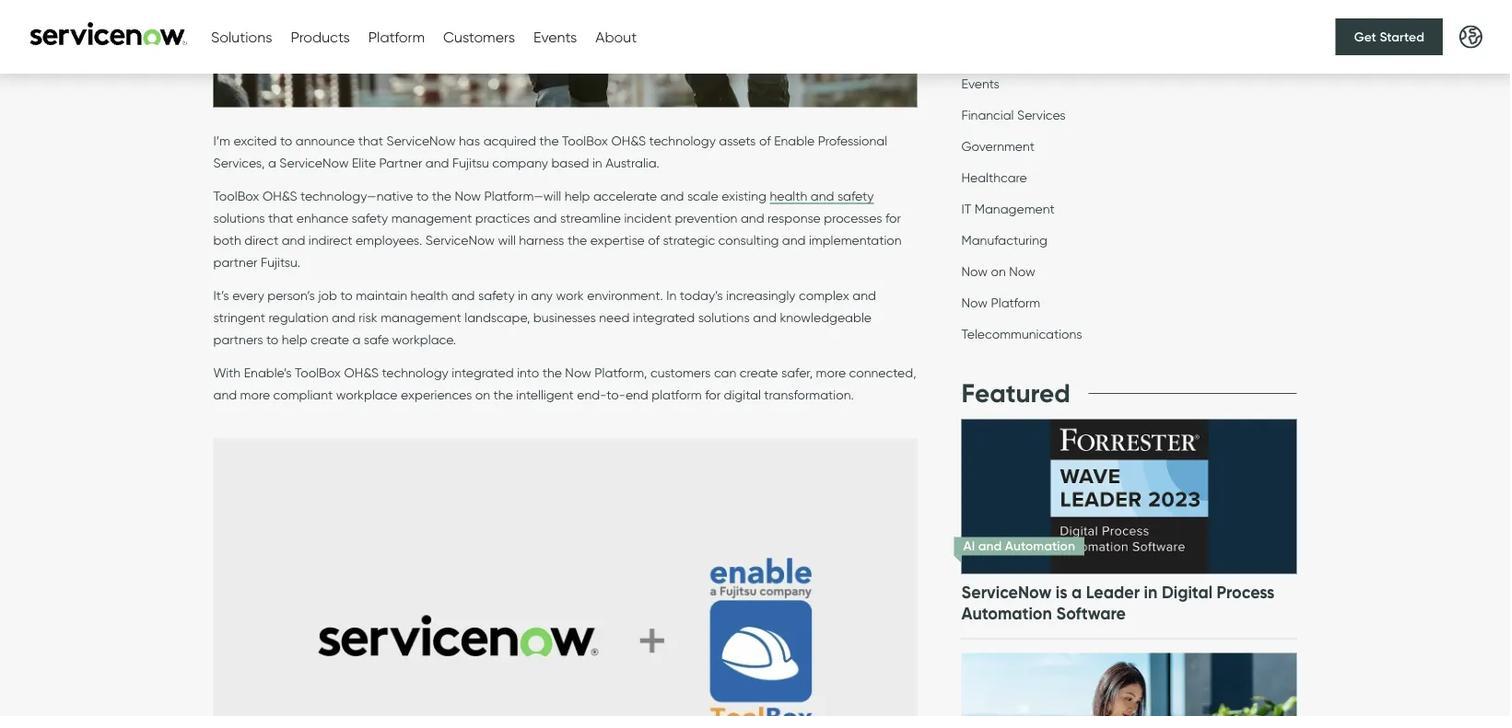 Task type: vqa. For each thing, say whether or not it's contained in the screenshot.
Forrester Wave Leader 2023: Digital Process Automation Software image
yes



Task type: locate. For each thing, give the bounding box(es) containing it.
1 horizontal spatial events
[[962, 75, 1000, 91]]

1 vertical spatial in
[[518, 287, 528, 303]]

1 vertical spatial platform
[[991, 295, 1041, 310]]

get
[[1354, 29, 1377, 45]]

servicenow down ai and automation
[[962, 583, 1052, 604]]

increasingly
[[726, 287, 796, 303]]

a inside it's every person's job to maintain health and safety in any work environment. in today's increasingly complex and stringent regulation and risk management landscape, businesses need integrated solutions and knowledgeable partners to help create a safe workplace.
[[352, 332, 361, 347]]

1 vertical spatial automation
[[962, 604, 1052, 625]]

landscape,
[[465, 310, 530, 325]]

1 vertical spatial health
[[411, 287, 448, 303]]

on right the 'experiences'
[[475, 387, 490, 403]]

more
[[816, 365, 846, 381], [240, 387, 270, 403]]

1 vertical spatial safety
[[352, 210, 388, 226]]

in left any
[[518, 287, 528, 303]]

to down partner
[[417, 188, 429, 204]]

and inside i'm excited to announce that servicenow has acquired the toolbox oh&s technology assets of enable professional services, a servicenow elite partner and fujitsu company based in australia.
[[426, 155, 449, 170]]

oh&s up the australia.
[[611, 133, 646, 148]]

to-
[[607, 387, 626, 403]]

health up 'response'
[[770, 188, 808, 204]]

1 vertical spatial more
[[240, 387, 270, 403]]

telecommunications link
[[962, 326, 1083, 346]]

more up the transformation.
[[816, 365, 846, 381]]

platform right products dropdown button
[[368, 28, 425, 46]]

technology
[[649, 133, 716, 148], [382, 365, 449, 381]]

the
[[539, 133, 559, 148], [432, 188, 452, 204], [568, 232, 587, 248], [542, 365, 562, 381], [494, 387, 513, 403]]

now platform link
[[962, 295, 1041, 315]]

for down can
[[705, 387, 721, 403]]

stringent
[[213, 310, 265, 325]]

0 vertical spatial that
[[358, 133, 383, 148]]

of down incident
[[648, 232, 660, 248]]

1 vertical spatial events
[[962, 75, 1000, 91]]

0 horizontal spatial of
[[648, 232, 660, 248]]

automation
[[1005, 539, 1075, 555], [962, 604, 1052, 625]]

and up landscape,
[[451, 287, 475, 303]]

implementation
[[809, 232, 902, 248]]

intelligent
[[516, 387, 574, 403]]

0 vertical spatial a
[[268, 155, 276, 170]]

health up workplace.
[[411, 287, 448, 303]]

enable
[[774, 133, 815, 148]]

0 horizontal spatial a
[[268, 155, 276, 170]]

platform up telecommunications
[[991, 295, 1041, 310]]

of
[[759, 133, 771, 148], [648, 232, 660, 248]]

0 vertical spatial events
[[534, 28, 577, 46]]

2 vertical spatial a
[[1072, 583, 1082, 604]]

0 horizontal spatial create
[[311, 332, 349, 347]]

digital
[[724, 387, 761, 403]]

1 vertical spatial technology
[[382, 365, 449, 381]]

2 vertical spatial toolbox
[[295, 365, 341, 381]]

for right the processes
[[886, 210, 901, 226]]

to inside toolbox oh&s technology—native to the now platform—will help accelerate and scale existing health and safety solutions that enhance safety management practices and streamline incident prevention and response processes for both direct and indirect employees. servicenow will harness the expertise of strategic consulting and implementation partner fujitsu.
[[417, 188, 429, 204]]

on inside with enable's toolbox oh&s technology integrated into the now platform, customers can create safer, more connected, and more compliant workplace experiences on the intelligent end-to-end platform for digital transformation.
[[475, 387, 490, 403]]

environment.
[[587, 287, 663, 303]]

solutions inside toolbox oh&s technology—native to the now platform—will help accelerate and scale existing health and safety solutions that enhance safety management practices and streamline incident prevention and response processes for both direct and indirect employees. servicenow will harness the expertise of strategic consulting and implementation partner fujitsu.
[[213, 210, 265, 226]]

0 horizontal spatial for
[[705, 387, 721, 403]]

help inside it's every person's job to maintain health and safety in any work environment. in today's increasingly complex and stringent regulation and risk management landscape, businesses need integrated solutions and knowledgeable partners to help create a safe workplace.
[[282, 332, 307, 347]]

knowledgeable
[[780, 310, 872, 325]]

1 horizontal spatial oh&s
[[344, 365, 379, 381]]

connected,
[[849, 365, 916, 381]]

0 vertical spatial technology
[[649, 133, 716, 148]]

1 vertical spatial a
[[352, 332, 361, 347]]

1 horizontal spatial that
[[358, 133, 383, 148]]

0 vertical spatial of
[[759, 133, 771, 148]]

0 horizontal spatial oh&s
[[263, 188, 297, 204]]

integrated inside it's every person's job to maintain health and safety in any work environment. in today's increasingly complex and stringent regulation and risk management landscape, businesses need integrated solutions and knowledgeable partners to help create a safe workplace.
[[633, 310, 695, 325]]

government link
[[962, 138, 1035, 158]]

integrated down in
[[633, 310, 695, 325]]

0 vertical spatial for
[[886, 210, 901, 226]]

automation inside servicenow is a leader in digital process automation software
[[962, 604, 1052, 625]]

for inside toolbox oh&s technology—native to the now platform—will help accelerate and scale existing health and safety solutions that enhance safety management practices and streamline incident prevention and response processes for both direct and indirect employees. servicenow will harness the expertise of strategic consulting and implementation partner fujitsu.
[[886, 210, 901, 226]]

for for processes
[[886, 210, 901, 226]]

1 vertical spatial integrated
[[452, 365, 514, 381]]

solutions
[[213, 210, 265, 226], [698, 310, 750, 325]]

0 horizontal spatial integrated
[[452, 365, 514, 381]]

that inside i'm excited to announce that servicenow has acquired the toolbox oh&s technology assets of enable professional services, a servicenow elite partner and fujitsu company based in australia.
[[358, 133, 383, 148]]

now platform
[[962, 295, 1041, 310]]

forrester wave leader 2023: digital process automation software image
[[958, 401, 1300, 594]]

1 vertical spatial on
[[475, 387, 490, 403]]

oh&s up workplace
[[344, 365, 379, 381]]

and down with
[[213, 387, 237, 403]]

oh&s
[[611, 133, 646, 148], [263, 188, 297, 204], [344, 365, 379, 381]]

toolbox up compliant
[[295, 365, 341, 381]]

1 horizontal spatial safety
[[478, 287, 515, 303]]

1 vertical spatial toolbox
[[213, 188, 259, 204]]

1 vertical spatial help
[[282, 332, 307, 347]]

financial
[[962, 107, 1014, 122]]

1 horizontal spatial toolbox
[[295, 365, 341, 381]]

help down regulation
[[282, 332, 307, 347]]

integrated
[[633, 310, 695, 325], [452, 365, 514, 381]]

1 vertical spatial of
[[648, 232, 660, 248]]

in
[[667, 287, 677, 303]]

servicenow
[[387, 133, 456, 148], [280, 155, 349, 170], [426, 232, 495, 248], [962, 583, 1052, 604]]

workplace
[[336, 387, 398, 403]]

that
[[358, 133, 383, 148], [268, 210, 293, 226]]

safety up landscape,
[[478, 287, 515, 303]]

practices
[[475, 210, 530, 226]]

started
[[1380, 29, 1425, 45]]

0 vertical spatial health
[[770, 188, 808, 204]]

0 vertical spatial in
[[593, 155, 602, 170]]

0 vertical spatial management
[[391, 210, 472, 226]]

safety down the technology—native on the left of page
[[352, 210, 388, 226]]

1 horizontal spatial on
[[991, 263, 1006, 279]]

a down excited
[[268, 155, 276, 170]]

0 vertical spatial automation
[[1005, 539, 1075, 555]]

1 horizontal spatial technology
[[649, 133, 716, 148]]

work
[[556, 287, 584, 303]]

in inside i'm excited to announce that servicenow has acquired the toolbox oh&s technology assets of enable professional services, a servicenow elite partner and fujitsu company based in australia.
[[593, 155, 602, 170]]

events
[[534, 28, 577, 46], [962, 75, 1000, 91]]

1 vertical spatial create
[[740, 365, 778, 381]]

for inside with enable's toolbox oh&s technology integrated into the now platform, customers can create safer, more connected, and more compliant workplace experiences on the intelligent end-to-end platform for digital transformation.
[[705, 387, 721, 403]]

prevention
[[675, 210, 738, 226]]

2 horizontal spatial safety
[[838, 188, 874, 204]]

1 horizontal spatial health
[[770, 188, 808, 204]]

0 horizontal spatial technology
[[382, 365, 449, 381]]

financial services
[[962, 107, 1066, 122]]

servicenow inside servicenow is a leader in digital process automation software
[[962, 583, 1052, 604]]

0 horizontal spatial that
[[268, 210, 293, 226]]

in left digital
[[1144, 583, 1158, 604]]

consulting
[[718, 232, 779, 248]]

integrated left into
[[452, 365, 514, 381]]

solutions inside it's every person's job to maintain health and safety in any work environment. in today's increasingly complex and stringent regulation and risk management landscape, businesses need integrated solutions and knowledgeable partners to help create a safe workplace.
[[698, 310, 750, 325]]

1 horizontal spatial help
[[565, 188, 590, 204]]

a left safe
[[352, 332, 361, 347]]

to inside i'm excited to announce that servicenow has acquired the toolbox oh&s technology assets of enable professional services, a servicenow elite partner and fujitsu company based in australia.
[[280, 133, 292, 148]]

events left about
[[534, 28, 577, 46]]

servicenow left will
[[426, 232, 495, 248]]

streamline
[[560, 210, 621, 226]]

ai
[[963, 539, 975, 555]]

and up harness
[[533, 210, 557, 226]]

get started
[[1354, 29, 1425, 45]]

safety
[[838, 188, 874, 204], [352, 210, 388, 226], [478, 287, 515, 303]]

solutions down today's
[[698, 310, 750, 325]]

and right "ai"
[[978, 539, 1002, 555]]

1 vertical spatial oh&s
[[263, 188, 297, 204]]

to right excited
[[280, 133, 292, 148]]

events button
[[534, 28, 577, 46]]

1 vertical spatial for
[[705, 387, 721, 403]]

0 horizontal spatial events
[[534, 28, 577, 46]]

1 vertical spatial management
[[381, 310, 462, 325]]

0 vertical spatial toolbox
[[562, 133, 608, 148]]

0 horizontal spatial health
[[411, 287, 448, 303]]

1 horizontal spatial a
[[352, 332, 361, 347]]

more down enable's
[[240, 387, 270, 403]]

1 vertical spatial that
[[268, 210, 293, 226]]

management up workplace.
[[381, 310, 462, 325]]

toolbox up based
[[562, 133, 608, 148]]

0 horizontal spatial help
[[282, 332, 307, 347]]

direct
[[244, 232, 278, 248]]

toolbox down services,
[[213, 188, 259, 204]]

2 horizontal spatial toolbox
[[562, 133, 608, 148]]

a inside i'm excited to announce that servicenow has acquired the toolbox oh&s technology assets of enable professional services, a servicenow elite partner and fujitsu company based in australia.
[[268, 155, 276, 170]]

now on now link
[[962, 263, 1036, 284]]

a right is
[[1072, 583, 1082, 604]]

2 horizontal spatial a
[[1072, 583, 1082, 604]]

0 horizontal spatial on
[[475, 387, 490, 403]]

0 vertical spatial more
[[816, 365, 846, 381]]

now down manufacturing link in the top right of the page
[[1009, 263, 1036, 279]]

financial services link
[[962, 107, 1066, 127]]

help up 'streamline'
[[565, 188, 590, 204]]

services
[[1017, 107, 1066, 122]]

need
[[599, 310, 630, 325]]

it
[[962, 201, 972, 216]]

toolbox inside i'm excited to announce that servicenow has acquired the toolbox oh&s technology assets of enable professional services, a servicenow elite partner and fujitsu company based in australia.
[[562, 133, 608, 148]]

0 vertical spatial help
[[565, 188, 590, 204]]

services,
[[213, 155, 265, 170]]

harness
[[519, 232, 564, 248]]

platform inside now platform link
[[991, 295, 1041, 310]]

2 horizontal spatial in
[[1144, 583, 1158, 604]]

0 horizontal spatial more
[[240, 387, 270, 403]]

technology up the australia.
[[649, 133, 716, 148]]

management up employees.
[[391, 210, 472, 226]]

and left risk
[[332, 310, 355, 325]]

in inside it's every person's job to maintain health and safety in any work environment. in today's increasingly complex and stringent regulation and risk management landscape, businesses need integrated solutions and knowledgeable partners to help create a safe workplace.
[[518, 287, 528, 303]]

that up elite
[[358, 133, 383, 148]]

safety up the processes
[[838, 188, 874, 204]]

0 vertical spatial solutions
[[213, 210, 265, 226]]

1 horizontal spatial for
[[886, 210, 901, 226]]

0 horizontal spatial solutions
[[213, 210, 265, 226]]

and
[[426, 155, 449, 170], [661, 188, 684, 204], [811, 188, 834, 204], [533, 210, 557, 226], [741, 210, 764, 226], [282, 232, 305, 248], [782, 232, 806, 248], [451, 287, 475, 303], [853, 287, 876, 303], [332, 310, 355, 325], [753, 310, 777, 325], [213, 387, 237, 403], [978, 539, 1002, 555]]

0 vertical spatial platform
[[368, 28, 425, 46]]

create down regulation
[[311, 332, 349, 347]]

0 vertical spatial oh&s
[[611, 133, 646, 148]]

and left fujitsu
[[426, 155, 449, 170]]

solutions up "both"
[[213, 210, 265, 226]]

and up consulting
[[741, 210, 764, 226]]

now up end-
[[565, 365, 592, 381]]

events for events popup button
[[534, 28, 577, 46]]

response
[[768, 210, 821, 226]]

1 horizontal spatial of
[[759, 133, 771, 148]]

0 horizontal spatial in
[[518, 287, 528, 303]]

help
[[565, 188, 590, 204], [282, 332, 307, 347]]

1 horizontal spatial integrated
[[633, 310, 695, 325]]

technology inside i'm excited to announce that servicenow has acquired the toolbox oh&s technology assets of enable professional services, a servicenow elite partner and fujitsu company based in australia.
[[649, 133, 716, 148]]

for
[[886, 210, 901, 226], [705, 387, 721, 403]]

0 vertical spatial integrated
[[633, 310, 695, 325]]

2 horizontal spatial oh&s
[[611, 133, 646, 148]]

oh&s up direct
[[263, 188, 297, 204]]

now
[[455, 188, 481, 204], [962, 263, 988, 279], [1009, 263, 1036, 279], [962, 295, 988, 310], [565, 365, 592, 381]]

now down fujitsu
[[455, 188, 481, 204]]

and up 'response'
[[811, 188, 834, 204]]

based
[[552, 155, 589, 170]]

now up now platform on the right top of the page
[[962, 263, 988, 279]]

management
[[975, 201, 1055, 216]]

0 horizontal spatial safety
[[352, 210, 388, 226]]

on down manufacturing link in the top right of the page
[[991, 263, 1006, 279]]

strategic
[[663, 232, 715, 248]]

0 horizontal spatial toolbox
[[213, 188, 259, 204]]

manufacturing
[[962, 232, 1048, 248]]

technology up the 'experiences'
[[382, 365, 449, 381]]

1 vertical spatial solutions
[[698, 310, 750, 325]]

customers button
[[443, 28, 515, 46]]

0 vertical spatial create
[[311, 332, 349, 347]]

of right assets
[[759, 133, 771, 148]]

automation up is
[[1005, 539, 1075, 555]]

automation down ai and automation
[[962, 604, 1052, 625]]

incident
[[624, 210, 672, 226]]

government
[[962, 138, 1035, 154]]

1 horizontal spatial create
[[740, 365, 778, 381]]

in inside servicenow is a leader in digital process automation software
[[1144, 583, 1158, 604]]

1 horizontal spatial platform
[[991, 295, 1041, 310]]

1 horizontal spatial solutions
[[698, 310, 750, 325]]

that up direct
[[268, 210, 293, 226]]

and left scale
[[661, 188, 684, 204]]

2 vertical spatial in
[[1144, 583, 1158, 604]]

now inside with enable's toolbox oh&s technology integrated into the now platform, customers can create safer, more connected, and more compliant workplace experiences on the intelligent end-to-end platform for digital transformation.
[[565, 365, 592, 381]]

end-
[[577, 387, 607, 403]]

toolbox oh&s technology—native to the now platform—will help accelerate and scale existing health and safety solutions that enhance safety management practices and streamline incident prevention and response processes for both direct and indirect employees. servicenow will harness the expertise of strategic consulting and implementation partner fujitsu.
[[213, 188, 902, 270]]

job
[[318, 287, 337, 303]]

digital
[[1162, 583, 1213, 604]]

management inside it's every person's job to maintain health and safety in any work environment. in today's increasingly complex and stringent regulation and risk management landscape, businesses need integrated solutions and knowledgeable partners to help create a safe workplace.
[[381, 310, 462, 325]]

excited
[[234, 133, 277, 148]]

in right based
[[593, 155, 602, 170]]

2 vertical spatial safety
[[478, 287, 515, 303]]

1 horizontal spatial in
[[593, 155, 602, 170]]

0 vertical spatial on
[[991, 263, 1006, 279]]

events up financial
[[962, 75, 1000, 91]]

2 vertical spatial oh&s
[[344, 365, 379, 381]]

create up the digital
[[740, 365, 778, 381]]

end
[[626, 387, 649, 403]]



Task type: describe. For each thing, give the bounding box(es) containing it.
platform—will
[[484, 188, 561, 204]]

1 horizontal spatial more
[[816, 365, 846, 381]]

leader
[[1086, 583, 1140, 604]]

servicenow inside toolbox oh&s technology—native to the now platform—will help accelerate and scale existing health and safety solutions that enhance safety management practices and streamline incident prevention and response processes for both direct and indirect employees. servicenow will harness the expertise of strategic consulting and implementation partner fujitsu.
[[426, 232, 495, 248]]

will
[[498, 232, 516, 248]]

toolbox inside toolbox oh&s technology—native to the now platform—will help accelerate and scale existing health and safety solutions that enhance safety management practices and streamline incident prevention and response processes for both direct and indirect employees. servicenow will harness the expertise of strategic consulting and implementation partner fujitsu.
[[213, 188, 259, 204]]

the inside i'm excited to announce that servicenow has acquired the toolbox oh&s technology assets of enable professional services, a servicenow elite partner and fujitsu company based in australia.
[[539, 133, 559, 148]]

announce
[[296, 133, 355, 148]]

risk
[[359, 310, 378, 325]]

manufacturing link
[[962, 232, 1048, 252]]

experiences
[[401, 387, 472, 403]]

fujitsu.
[[261, 254, 300, 270]]

australia.
[[606, 155, 660, 170]]

servicenow down announce
[[280, 155, 349, 170]]

technology—native
[[300, 188, 413, 204]]

enable's
[[244, 365, 292, 381]]

create inside with enable's toolbox oh&s technology integrated into the now platform, customers can create safer, more connected, and more compliant workplace experiences on the intelligent end-to-end platform for digital transformation.
[[740, 365, 778, 381]]

help inside toolbox oh&s technology—native to the now platform—will help accelerate and scale existing health and safety solutions that enhance safety management practices and streamline incident prevention and response processes for both direct and indirect employees. servicenow will harness the expertise of strategic consulting and implementation partner fujitsu.
[[565, 188, 590, 204]]

maintain
[[356, 287, 407, 303]]

is
[[1056, 583, 1068, 604]]

it's
[[213, 287, 229, 303]]

expertise
[[590, 232, 645, 248]]

servicenow up partner
[[387, 133, 456, 148]]

solutions
[[211, 28, 272, 46]]

events for events 'link'
[[962, 75, 1000, 91]]

now on now
[[962, 263, 1036, 279]]

that inside toolbox oh&s technology—native to the now platform—will help accelerate and scale existing health and safety solutions that enhance safety management practices and streamline incident prevention and response processes for both direct and indirect employees. servicenow will harness the expertise of strategic consulting and implementation partner fujitsu.
[[268, 210, 293, 226]]

safety inside it's every person's job to maintain health and safety in any work environment. in today's increasingly complex and stringent regulation and risk management landscape, businesses need integrated solutions and knowledgeable partners to help create a safe workplace.
[[478, 287, 515, 303]]

partner
[[213, 254, 258, 270]]

and down 'response'
[[782, 232, 806, 248]]

to right job
[[340, 287, 353, 303]]

with
[[213, 365, 241, 381]]

enhance
[[297, 210, 348, 226]]

customers
[[443, 28, 515, 46]]

to up enable's
[[266, 332, 279, 347]]

employees.
[[356, 232, 422, 248]]

professional
[[818, 133, 888, 148]]

platform button
[[368, 28, 425, 46]]

platform
[[652, 387, 702, 403]]

i'm excited to announce that servicenow has acquired the toolbox oh&s technology assets of enable professional services, a servicenow elite partner and fujitsu company based in australia.
[[213, 133, 888, 170]]

transformation.
[[764, 387, 854, 403]]

acquired
[[483, 133, 536, 148]]

oh&s inside i'm excited to announce that servicenow has acquired the toolbox oh&s technology assets of enable professional services, a servicenow elite partner and fujitsu company based in australia.
[[611, 133, 646, 148]]

regulation
[[269, 310, 329, 325]]

complex
[[799, 287, 849, 303]]

toolbox inside with enable's toolbox oh&s technology integrated into the now platform, customers can create safer, more connected, and more compliant workplace experiences on the intelligent end-to-end platform for digital transformation.
[[295, 365, 341, 381]]

healthcare link
[[962, 169, 1027, 190]]

customers
[[651, 365, 711, 381]]

featured
[[962, 377, 1071, 410]]

partner
[[379, 155, 422, 170]]

management inside toolbox oh&s technology—native to the now platform—will help accelerate and scale existing health and safety solutions that enhance safety management practices and streamline incident prevention and response processes for both direct and indirect employees. servicenow will harness the expertise of strategic consulting and implementation partner fujitsu.
[[391, 210, 472, 226]]

solutions button
[[211, 28, 272, 46]]

businesses
[[533, 310, 596, 325]]

ai and automation
[[963, 539, 1075, 555]]

any
[[531, 287, 553, 303]]

partners
[[213, 332, 263, 347]]

servicenow is a leader in digital process automation software
[[962, 583, 1275, 625]]

safer,
[[782, 365, 813, 381]]

technology inside with enable's toolbox oh&s technology integrated into the now platform, customers can create safer, more connected, and more compliant workplace experiences on the intelligent end-to-end platform for digital transformation.
[[382, 365, 449, 381]]

oh&s inside with enable's toolbox oh&s technology integrated into the now platform, customers can create safer, more connected, and more compliant workplace experiences on the intelligent end-to-end platform for digital transformation.
[[344, 365, 379, 381]]

health and safety: 2 workers in hard hats examining a facility image
[[213, 0, 917, 107]]

products button
[[291, 28, 350, 46]]

get started link
[[1336, 18, 1443, 55]]

workplace.
[[392, 332, 456, 347]]

and down increasingly
[[753, 310, 777, 325]]

of inside i'm excited to announce that servicenow has acquired the toolbox oh&s technology assets of enable professional services, a servicenow elite partner and fujitsu company based in australia.
[[759, 133, 771, 148]]

assets
[[719, 133, 756, 148]]

about button
[[596, 28, 637, 46]]

software
[[1056, 604, 1126, 625]]

0 horizontal spatial platform
[[368, 28, 425, 46]]

fujitsu
[[452, 155, 489, 170]]

and up fujitsu.
[[282, 232, 305, 248]]

it's every person's job to maintain health and safety in any work environment. in today's increasingly complex and stringent regulation and risk management landscape, businesses need integrated solutions and knowledgeable partners to help create a safe workplace.
[[213, 287, 876, 347]]

accelerate
[[593, 188, 657, 204]]

create inside it's every person's job to maintain health and safety in any work environment. in today's increasingly complex and stringent regulation and risk management landscape, businesses need integrated solutions and knowledgeable partners to help create a safe workplace.
[[311, 332, 349, 347]]

health and safety link
[[770, 188, 874, 205]]

process
[[1217, 583, 1275, 604]]

oh&s inside toolbox oh&s technology—native to the now platform—will help accelerate and scale existing health and safety solutions that enhance safety management practices and streamline incident prevention and response processes for both direct and indirect employees. servicenow will harness the expertise of strategic consulting and implementation partner fujitsu.
[[263, 188, 297, 204]]

elite
[[352, 155, 376, 170]]

telecommunications
[[962, 326, 1083, 342]]

and inside with enable's toolbox oh&s technology integrated into the now platform, customers can create safer, more connected, and more compliant workplace experiences on the intelligent end-to-end platform for digital transformation.
[[213, 387, 237, 403]]

healthcare
[[962, 169, 1027, 185]]

health inside toolbox oh&s technology—native to the now platform—will help accelerate and scale existing health and safety solutions that enhance safety management practices and streamline incident prevention and response processes for both direct and indirect employees. servicenow will harness the expertise of strategic consulting and implementation partner fujitsu.
[[770, 188, 808, 204]]

and right complex
[[853, 287, 876, 303]]

has
[[459, 133, 480, 148]]

of inside toolbox oh&s technology—native to the now platform—will help accelerate and scale existing health and safety solutions that enhance safety management practices and streamline incident prevention and response processes for both direct and indirect employees. servicenow will harness the expertise of strategic consulting and implementation partner fujitsu.
[[648, 232, 660, 248]]

company
[[492, 155, 548, 170]]

into
[[517, 365, 539, 381]]

0 vertical spatial safety
[[838, 188, 874, 204]]

health inside it's every person's job to maintain health and safety in any work environment. in today's increasingly complex and stringent regulation and risk management landscape, businesses need integrated solutions and knowledgeable partners to help create a safe workplace.
[[411, 287, 448, 303]]

platform,
[[595, 365, 647, 381]]

now down now on now link
[[962, 295, 988, 310]]

servicenow + enable, a fujitsu company, toolbox image
[[213, 439, 917, 717]]

for for platform
[[705, 387, 721, 403]]

a inside servicenow is a leader in digital process automation software
[[1072, 583, 1082, 604]]

with enable's toolbox oh&s technology integrated into the now platform, customers can create safer, more connected, and more compliant workplace experiences on the intelligent end-to-end platform for digital transformation.
[[213, 365, 916, 403]]

compliant
[[273, 387, 333, 403]]

it management
[[962, 201, 1055, 216]]

indirect
[[309, 232, 352, 248]]

now inside toolbox oh&s technology—native to the now platform—will help accelerate and scale existing health and safety solutions that enhance safety management practices and streamline incident prevention and response processes for both direct and indirect employees. servicenow will harness the expertise of strategic consulting and implementation partner fujitsu.
[[455, 188, 481, 204]]

events link
[[962, 75, 1000, 96]]

products
[[291, 28, 350, 46]]

existing
[[722, 188, 767, 204]]

i'm
[[213, 133, 230, 148]]

integrated inside with enable's toolbox oh&s technology integrated into the now platform, customers can create safer, more connected, and more compliant workplace experiences on the intelligent end-to-end platform for digital transformation.
[[452, 365, 514, 381]]

every
[[232, 287, 264, 303]]



